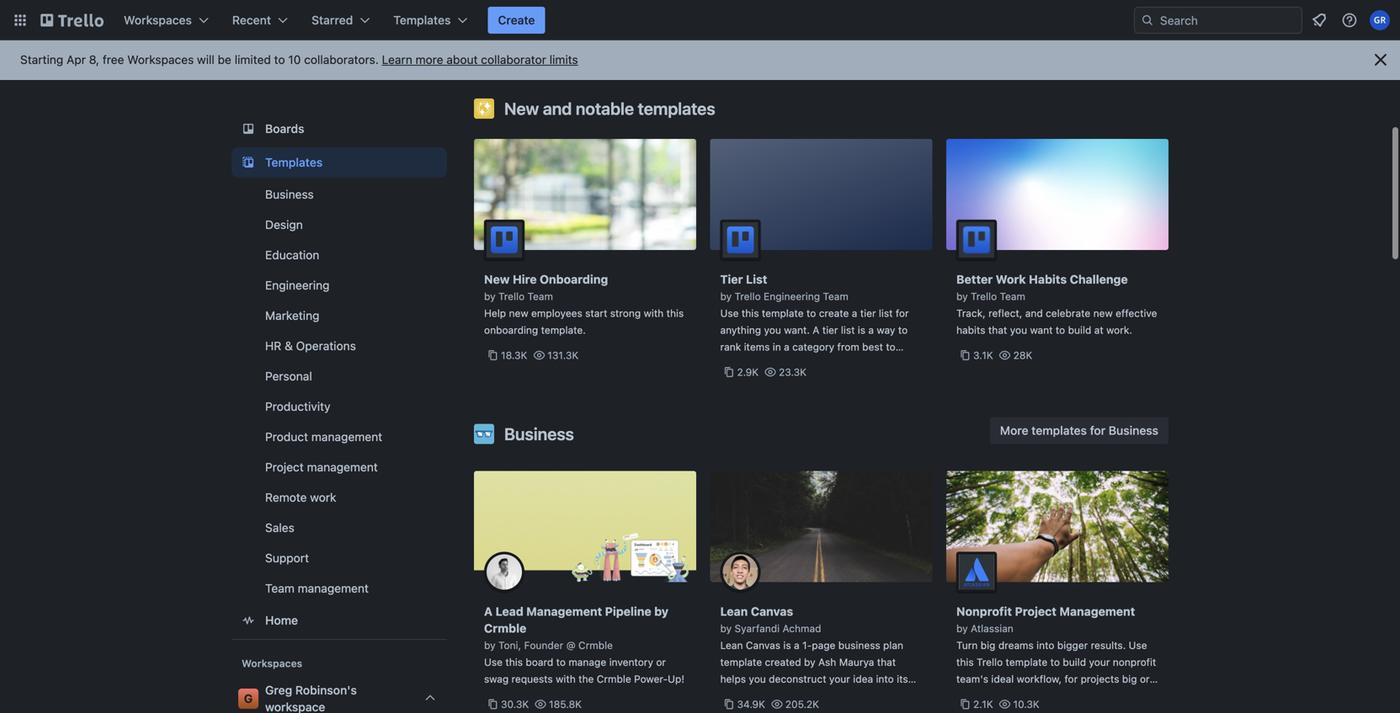 Task type: describe. For each thing, give the bounding box(es) containing it.
0 vertical spatial canvas
[[751, 605, 794, 619]]

search image
[[1141, 13, 1155, 27]]

use for nonprofit project management
[[1129, 640, 1148, 652]]

0 horizontal spatial best
[[823, 358, 844, 370]]

challenge
[[1070, 272, 1128, 286]]

open information menu image
[[1342, 12, 1359, 29]]

habits
[[1029, 272, 1067, 286]]

more templates for business button
[[990, 417, 1169, 444]]

could
[[776, 358, 802, 370]]

trello inside new hire onboarding by trello team help new employees start strong with this onboarding template.
[[499, 291, 525, 302]]

remote work link
[[232, 484, 447, 511]]

dishes,
[[788, 375, 822, 387]]

for inside tier list by trello engineering team use this template to create a tier list for anything you want. a tier list is a way to rank items in a category from best to worst. this could be: best nba players, goat'd pasta dishes, and tastiest fast food joints.
[[896, 307, 909, 319]]

or inside a lead management pipeline by crmble by toni, founder @ crmble use this board to manage inventory or swag requests with the crmble power-up!
[[656, 657, 666, 668]]

bigger
[[1058, 640, 1088, 652]]

in
[[773, 341, 781, 353]]

templates button
[[383, 7, 478, 34]]

management for project
[[1060, 605, 1136, 619]]

a inside tier list by trello engineering team use this template to create a tier list for anything you want. a tier list is a way to rank items in a category from best to worst. this could be: best nba players, goat'd pasta dishes, and tastiest fast food joints.
[[813, 324, 820, 336]]

from
[[838, 341, 860, 353]]

create
[[819, 307, 849, 319]]

this
[[753, 358, 773, 370]]

to up want.
[[807, 307, 816, 319]]

business icon image
[[474, 424, 494, 444]]

trello inside better work habits challenge by trello team track, reflect, and celebrate new effective habits that you want to build at work.
[[971, 291, 997, 302]]

tier
[[721, 272, 743, 286]]

plan
[[884, 640, 904, 652]]

template board image
[[238, 152, 259, 173]]

achmad
[[783, 623, 822, 635]]

back to home image
[[40, 7, 104, 34]]

productivity
[[265, 400, 331, 414]]

2 vertical spatial workspaces
[[242, 658, 303, 670]]

power-
[[634, 673, 668, 685]]

operations
[[296, 339, 356, 353]]

new and notable templates
[[505, 99, 716, 118]]

template inside tier list by trello engineering team use this template to create a tier list for anything you want. a tier list is a way to rank items in a category from best to worst. this could be: best nba players, goat'd pasta dishes, and tastiest fast food joints.
[[762, 307, 804, 319]]

team management
[[265, 582, 369, 596]]

key
[[721, 690, 737, 702]]

projects
[[1081, 673, 1120, 685]]

work.
[[1107, 324, 1133, 336]]

effective
[[1116, 307, 1158, 319]]

trello team image for new
[[484, 220, 525, 260]]

robinson's
[[295, 684, 357, 697]]

business link
[[232, 181, 447, 208]]

team management link
[[232, 575, 447, 602]]

templates inside "link"
[[265, 155, 323, 169]]

anything
[[721, 324, 762, 336]]

workspaces button
[[114, 7, 219, 34]]

created
[[765, 657, 802, 668]]

new for new and notable templates
[[505, 99, 539, 118]]

more
[[416, 53, 444, 67]]

food
[[721, 392, 742, 403]]

0 notifications image
[[1310, 10, 1330, 30]]

marketing link
[[232, 302, 447, 329]]

to inside nonprofit project management by atlassian turn big dreams into bigger results. use this trello template to build your nonprofit team's ideal workflow, for projects big or small.
[[1051, 657, 1060, 668]]

employees
[[532, 307, 583, 319]]

up!
[[668, 673, 685, 685]]

primary element
[[0, 0, 1401, 40]]

you inside tier list by trello engineering team use this template to create a tier list for anything you want. a tier list is a way to rank items in a category from best to worst. this could be: best nba players, goat'd pasta dishes, and tastiest fast food joints.
[[764, 324, 782, 336]]

starting apr 8, free workspaces will be limited to 10 collaborators. learn more about collaborator limits
[[20, 53, 578, 67]]

new inside new hire onboarding by trello team help new employees start strong with this onboarding template.
[[509, 307, 529, 319]]

34.9k
[[737, 699, 766, 710]]

way
[[877, 324, 896, 336]]

new hire onboarding by trello team help new employees start strong with this onboarding template.
[[484, 272, 684, 336]]

pipeline
[[605, 605, 652, 619]]

is inside lean canvas by syarfandi achmad lean canvas is a 1-page business plan template created by ash maurya that helps you deconstruct your idea into its key assumptions.
[[784, 640, 791, 652]]

0 vertical spatial templates
[[638, 99, 716, 118]]

track,
[[957, 307, 986, 319]]

1 horizontal spatial best
[[863, 341, 884, 353]]

a left way
[[869, 324, 874, 336]]

your inside nonprofit project management by atlassian turn big dreams into bigger results. use this trello template to build your nonprofit team's ideal workflow, for projects big or small.
[[1089, 657, 1111, 668]]

dreams
[[999, 640, 1034, 652]]

marketing
[[265, 309, 320, 323]]

nonprofit project management by atlassian turn big dreams into bigger results. use this trello template to build your nonprofit team's ideal workflow, for projects big or small.
[[957, 605, 1157, 702]]

support link
[[232, 545, 447, 572]]

1 horizontal spatial big
[[1123, 673, 1138, 685]]

new for new hire onboarding by trello team help new employees start strong with this onboarding template.
[[484, 272, 510, 286]]

syarfandi
[[735, 623, 780, 635]]

1 vertical spatial list
[[841, 324, 855, 336]]

8,
[[89, 53, 99, 67]]

team inside new hire onboarding by trello team help new employees start strong with this onboarding template.
[[528, 291, 553, 302]]

trello inside nonprofit project management by atlassian turn big dreams into bigger results. use this trello template to build your nonprofit team's ideal workflow, for projects big or small.
[[977, 657, 1003, 668]]

be:
[[805, 358, 820, 370]]

is inside tier list by trello engineering team use this template to create a tier list for anything you want. a tier list is a way to rank items in a category from best to worst. this could be: best nba players, goat'd pasta dishes, and tastiest fast food joints.
[[858, 324, 866, 336]]

celebrate
[[1046, 307, 1091, 319]]

Search field
[[1155, 8, 1302, 33]]

new inside better work habits challenge by trello team track, reflect, and celebrate new effective habits that you want to build at work.
[[1094, 307, 1113, 319]]

page
[[812, 640, 836, 652]]

workspaces inside popup button
[[124, 13, 192, 27]]

at
[[1095, 324, 1104, 336]]

management for team management
[[298, 582, 369, 596]]

trello engineering team image
[[721, 220, 761, 260]]

engineering link
[[232, 272, 447, 299]]

starred
[[312, 13, 353, 27]]

1 vertical spatial workspaces
[[127, 53, 194, 67]]

free
[[103, 53, 124, 67]]

10.3k
[[1014, 699, 1040, 710]]

by inside better work habits challenge by trello team track, reflect, and celebrate new effective habits that you want to build at work.
[[957, 291, 968, 302]]

by right pipeline
[[655, 605, 669, 619]]

into inside lean canvas by syarfandi achmad lean canvas is a 1-page business plan template created by ash maurya that helps you deconstruct your idea into its key assumptions.
[[876, 673, 894, 685]]

you inside lean canvas by syarfandi achmad lean canvas is a 1-page business plan template created by ash maurya that helps you deconstruct your idea into its key assumptions.
[[749, 673, 766, 685]]

hr
[[265, 339, 282, 353]]

board image
[[238, 119, 259, 139]]

boards link
[[232, 114, 447, 144]]

better
[[957, 272, 993, 286]]

personal link
[[232, 363, 447, 390]]

deconstruct
[[769, 673, 827, 685]]

recent button
[[222, 7, 298, 34]]

0 vertical spatial big
[[981, 640, 996, 652]]

personal
[[265, 369, 312, 383]]

be
[[218, 53, 232, 67]]

templates inside "button"
[[1032, 424, 1087, 438]]

to right way
[[899, 324, 908, 336]]

manage
[[569, 657, 607, 668]]

2 lean from the top
[[721, 640, 743, 652]]

trello team image for better
[[957, 220, 997, 260]]

category
[[793, 341, 835, 353]]

3.1k
[[974, 350, 994, 361]]

this for new hire onboarding
[[667, 307, 684, 319]]

1 vertical spatial canvas
[[746, 640, 781, 652]]

1 horizontal spatial tier
[[861, 307, 876, 319]]

1 vertical spatial crmble
[[579, 640, 613, 652]]

0 horizontal spatial and
[[543, 99, 572, 118]]

131.3k
[[548, 350, 579, 361]]

reflect,
[[989, 307, 1023, 319]]

10
[[288, 53, 301, 67]]

this for a lead management pipeline by crmble
[[506, 657, 523, 668]]

toni,
[[499, 640, 521, 652]]

that inside better work habits challenge by trello team track, reflect, and celebrate new effective habits that you want to build at work.
[[989, 324, 1008, 336]]

lean canvas by syarfandi achmad lean canvas is a 1-page business plan template created by ash maurya that helps you deconstruct your idea into its key assumptions.
[[721, 605, 909, 702]]

for inside "button"
[[1090, 424, 1106, 438]]

home image
[[238, 611, 259, 631]]

notable
[[576, 99, 634, 118]]

want.
[[784, 324, 810, 336]]

205.2k
[[786, 699, 820, 710]]

project management link
[[232, 454, 447, 481]]

project inside nonprofit project management by atlassian turn big dreams into bigger results. use this trello template to build your nonprofit team's ideal workflow, for projects big or small.
[[1015, 605, 1057, 619]]

collaborators.
[[304, 53, 379, 67]]

to inside better work habits challenge by trello team track, reflect, and celebrate new effective habits that you want to build at work.
[[1056, 324, 1066, 336]]



Task type: vqa. For each thing, say whether or not it's contained in the screenshot.
collaborator
yes



Task type: locate. For each thing, give the bounding box(es) containing it.
this right strong
[[667, 307, 684, 319]]

1 horizontal spatial with
[[644, 307, 664, 319]]

trello team image up hire
[[484, 220, 525, 260]]

management
[[527, 605, 602, 619], [1060, 605, 1136, 619]]

toni, founder @ crmble image
[[484, 552, 525, 593]]

is up from on the top right of page
[[858, 324, 866, 336]]

into inside nonprofit project management by atlassian turn big dreams into bigger results. use this trello template to build your nonprofit team's ideal workflow, for projects big or small.
[[1037, 640, 1055, 652]]

you up in on the right top
[[764, 324, 782, 336]]

0 vertical spatial templates
[[394, 13, 451, 27]]

workspaces down workspaces popup button
[[127, 53, 194, 67]]

that
[[989, 324, 1008, 336], [877, 657, 896, 668]]

build left at
[[1069, 324, 1092, 336]]

crmble down inventory at the bottom
[[597, 673, 632, 685]]

best right be:
[[823, 358, 844, 370]]

to left 10 on the left top
[[274, 53, 285, 67]]

build inside better work habits challenge by trello team track, reflect, and celebrate new effective habits that you want to build at work.
[[1069, 324, 1092, 336]]

tastiest
[[846, 375, 881, 387]]

1 horizontal spatial templates
[[1032, 424, 1087, 438]]

that inside lean canvas by syarfandi achmad lean canvas is a 1-page business plan template created by ash maurya that helps you deconstruct your idea into its key assumptions.
[[877, 657, 896, 668]]

management up @
[[527, 605, 602, 619]]

assumptions.
[[740, 690, 803, 702]]

1 vertical spatial is
[[784, 640, 791, 652]]

you up the assumptions. at the right bottom of the page
[[749, 673, 766, 685]]

0 vertical spatial build
[[1069, 324, 1092, 336]]

0 vertical spatial tier
[[861, 307, 876, 319]]

start
[[586, 307, 608, 319]]

engineering up want.
[[764, 291, 820, 302]]

1 vertical spatial templates
[[1032, 424, 1087, 438]]

1 vertical spatial for
[[1090, 424, 1106, 438]]

1 horizontal spatial a
[[813, 324, 820, 336]]

to right board
[[556, 657, 566, 668]]

for inside nonprofit project management by atlassian turn big dreams into bigger results. use this trello template to build your nonprofit team's ideal workflow, for projects big or small.
[[1065, 673, 1078, 685]]

build inside nonprofit project management by atlassian turn big dreams into bigger results. use this trello template to build your nonprofit team's ideal workflow, for projects big or small.
[[1063, 657, 1087, 668]]

1 horizontal spatial business
[[505, 424, 574, 444]]

you
[[764, 324, 782, 336], [1011, 324, 1028, 336], [749, 673, 766, 685]]

0 vertical spatial for
[[896, 307, 909, 319]]

2 vertical spatial management
[[298, 582, 369, 596]]

use inside nonprofit project management by atlassian turn big dreams into bigger results. use this trello template to build your nonprofit team's ideal workflow, for projects big or small.
[[1129, 640, 1148, 652]]

support
[[265, 551, 309, 565]]

recent
[[232, 13, 271, 27]]

or down nonprofit
[[1140, 673, 1150, 685]]

atlassian image
[[957, 552, 997, 593]]

1 horizontal spatial trello team image
[[957, 220, 997, 260]]

for right more
[[1090, 424, 1106, 438]]

turn
[[957, 640, 978, 652]]

worst.
[[721, 358, 750, 370]]

tier down create
[[823, 324, 839, 336]]

28k
[[1014, 350, 1033, 361]]

use
[[721, 307, 739, 319], [1129, 640, 1148, 652], [484, 657, 503, 668]]

maurya
[[840, 657, 875, 668]]

2 vertical spatial and
[[825, 375, 843, 387]]

create
[[498, 13, 535, 27]]

education link
[[232, 242, 447, 269]]

2 management from the left
[[1060, 605, 1136, 619]]

0 horizontal spatial management
[[527, 605, 602, 619]]

2 new from the left
[[1094, 307, 1113, 319]]

this inside new hire onboarding by trello team help new employees start strong with this onboarding template.
[[667, 307, 684, 319]]

0 horizontal spatial tier
[[823, 324, 839, 336]]

big down atlassian
[[981, 640, 996, 652]]

trello
[[499, 291, 525, 302], [735, 291, 761, 302], [971, 291, 997, 302], [977, 657, 1003, 668]]

1 lean from the top
[[721, 605, 748, 619]]

1 vertical spatial best
[[823, 358, 844, 370]]

canvas up syarfandi
[[751, 605, 794, 619]]

build
[[1069, 324, 1092, 336], [1063, 657, 1087, 668]]

0 vertical spatial management
[[312, 430, 383, 444]]

templates up more
[[394, 13, 451, 27]]

will
[[197, 53, 215, 67]]

team down hire
[[528, 291, 553, 302]]

management down support link
[[298, 582, 369, 596]]

23.3k
[[779, 366, 807, 378]]

hire
[[513, 272, 537, 286]]

workspaces up "free"
[[124, 13, 192, 27]]

1 vertical spatial project
[[1015, 605, 1057, 619]]

results.
[[1091, 640, 1126, 652]]

habits
[[957, 324, 986, 336]]

a inside a lead management pipeline by crmble by toni, founder @ crmble use this board to manage inventory or swag requests with the crmble power-up!
[[484, 605, 493, 619]]

2 vertical spatial for
[[1065, 673, 1078, 685]]

0 horizontal spatial templates
[[265, 155, 323, 169]]

into left bigger
[[1037, 640, 1055, 652]]

template inside nonprofit project management by atlassian turn big dreams into bigger results. use this trello template to build your nonprofit team's ideal workflow, for projects big or small.
[[1006, 657, 1048, 668]]

big down nonprofit
[[1123, 673, 1138, 685]]

lean down syarfandi
[[721, 640, 743, 652]]

1 horizontal spatial and
[[825, 375, 843, 387]]

&
[[285, 339, 293, 353]]

team down the work
[[1000, 291, 1026, 302]]

0 vertical spatial your
[[1089, 657, 1111, 668]]

1 horizontal spatial into
[[1037, 640, 1055, 652]]

1 management from the left
[[527, 605, 602, 619]]

learn
[[382, 53, 413, 67]]

management up the 'results.'
[[1060, 605, 1136, 619]]

management for project management
[[307, 460, 378, 474]]

with inside new hire onboarding by trello team help new employees start strong with this onboarding template.
[[644, 307, 664, 319]]

best down way
[[863, 341, 884, 353]]

with left the
[[556, 673, 576, 685]]

a left lead
[[484, 605, 493, 619]]

1 vertical spatial templates
[[265, 155, 323, 169]]

your down ash
[[830, 673, 851, 685]]

for up players,
[[896, 307, 909, 319]]

template up want.
[[762, 307, 804, 319]]

0 horizontal spatial trello team image
[[484, 220, 525, 260]]

list up way
[[879, 307, 893, 319]]

1 horizontal spatial project
[[1015, 605, 1057, 619]]

team down support
[[265, 582, 295, 596]]

more templates for business
[[1001, 424, 1159, 438]]

1 vertical spatial a
[[484, 605, 493, 619]]

1 horizontal spatial templates
[[394, 13, 451, 27]]

for
[[896, 307, 909, 319], [1090, 424, 1106, 438], [1065, 673, 1078, 685]]

sales
[[265, 521, 295, 535]]

and up want
[[1026, 307, 1043, 319]]

0 vertical spatial into
[[1037, 640, 1055, 652]]

apr
[[67, 53, 86, 67]]

1 vertical spatial that
[[877, 657, 896, 668]]

0 vertical spatial crmble
[[484, 622, 527, 636]]

this down turn
[[957, 657, 974, 668]]

by left the toni,
[[484, 640, 496, 652]]

this up anything
[[742, 307, 759, 319]]

templates right 'notable'
[[638, 99, 716, 118]]

use up swag
[[484, 657, 503, 668]]

workflow,
[[1017, 673, 1062, 685]]

1 vertical spatial tier
[[823, 324, 839, 336]]

build down bigger
[[1063, 657, 1087, 668]]

2 vertical spatial crmble
[[597, 673, 632, 685]]

with right strong
[[644, 307, 664, 319]]

trello down hire
[[499, 291, 525, 302]]

for left projects on the bottom right
[[1065, 673, 1078, 685]]

by down 1-
[[804, 657, 816, 668]]

ideal
[[992, 673, 1014, 685]]

use inside a lead management pipeline by crmble by toni, founder @ crmble use this board to manage inventory or swag requests with the crmble power-up!
[[484, 657, 503, 668]]

1 horizontal spatial that
[[989, 324, 1008, 336]]

and inside tier list by trello engineering team use this template to create a tier list for anything you want. a tier list is a way to rank items in a category from best to worst. this could be: best nba players, goat'd pasta dishes, and tastiest fast food joints.
[[825, 375, 843, 387]]

to down celebrate
[[1056, 324, 1066, 336]]

0 horizontal spatial new
[[509, 307, 529, 319]]

you inside better work habits challenge by trello team track, reflect, and celebrate new effective habits that you want to build at work.
[[1011, 324, 1028, 336]]

product management
[[265, 430, 383, 444]]

0 horizontal spatial engineering
[[265, 278, 330, 292]]

or up power-
[[656, 657, 666, 668]]

management down product management link
[[307, 460, 378, 474]]

tier
[[861, 307, 876, 319], [823, 324, 839, 336]]

team's
[[957, 673, 989, 685]]

0 vertical spatial new
[[505, 99, 539, 118]]

new up onboarding
[[509, 307, 529, 319]]

project up remote at the bottom
[[265, 460, 304, 474]]

0 horizontal spatial that
[[877, 657, 896, 668]]

0 vertical spatial that
[[989, 324, 1008, 336]]

and
[[543, 99, 572, 118], [1026, 307, 1043, 319], [825, 375, 843, 387]]

tier right create
[[861, 307, 876, 319]]

1 vertical spatial your
[[830, 673, 851, 685]]

atlassian
[[971, 623, 1014, 635]]

use for a lead management pipeline by crmble
[[484, 657, 503, 668]]

pasta
[[759, 375, 786, 387]]

trello team image
[[484, 220, 525, 260], [957, 220, 997, 260]]

1 vertical spatial big
[[1123, 673, 1138, 685]]

trello up the 'ideal' at right bottom
[[977, 657, 1003, 668]]

this down the toni,
[[506, 657, 523, 668]]

1 horizontal spatial engineering
[[764, 291, 820, 302]]

design link
[[232, 211, 447, 238]]

1 horizontal spatial list
[[879, 307, 893, 319]]

hr & operations link
[[232, 333, 447, 360]]

a up the category
[[813, 324, 820, 336]]

ash
[[819, 657, 837, 668]]

by up track,
[[957, 291, 968, 302]]

by inside new hire onboarding by trello team help new employees start strong with this onboarding template.
[[484, 291, 496, 302]]

lead
[[496, 605, 524, 619]]

a left 1-
[[794, 640, 800, 652]]

boards
[[265, 122, 304, 136]]

templates link
[[232, 147, 447, 178]]

1 horizontal spatial your
[[1089, 657, 1111, 668]]

1 vertical spatial into
[[876, 673, 894, 685]]

your inside lean canvas by syarfandi achmad lean canvas is a 1-page business plan template created by ash maurya that helps you deconstruct your idea into its key assumptions.
[[830, 673, 851, 685]]

that down reflect,
[[989, 324, 1008, 336]]

trello down list
[[735, 291, 761, 302]]

that down the plan
[[877, 657, 896, 668]]

crmble up manage
[[579, 640, 613, 652]]

business
[[839, 640, 881, 652]]

project up dreams on the right bottom
[[1015, 605, 1057, 619]]

crmble down lead
[[484, 622, 527, 636]]

use up anything
[[721, 307, 739, 319]]

0 horizontal spatial for
[[896, 307, 909, 319]]

create button
[[488, 7, 545, 34]]

about
[[447, 53, 478, 67]]

0 horizontal spatial business
[[265, 187, 314, 201]]

with inside a lead management pipeline by crmble by toni, founder @ crmble use this board to manage inventory or swag requests with the crmble power-up!
[[556, 673, 576, 685]]

0 horizontal spatial list
[[841, 324, 855, 336]]

2 horizontal spatial for
[[1090, 424, 1106, 438]]

by down tier
[[721, 291, 732, 302]]

1 trello team image from the left
[[484, 220, 525, 260]]

0 vertical spatial with
[[644, 307, 664, 319]]

team up create
[[823, 291, 849, 302]]

0 vertical spatial and
[[543, 99, 572, 118]]

engineering inside tier list by trello engineering team use this template to create a tier list for anything you want. a tier list is a way to rank items in a category from best to worst. this could be: best nba players, goat'd pasta dishes, and tastiest fast food joints.
[[764, 291, 820, 302]]

management down productivity 'link'
[[312, 430, 383, 444]]

use inside tier list by trello engineering team use this template to create a tier list for anything you want. a tier list is a way to rank items in a category from best to worst. this could be: best nba players, goat'd pasta dishes, and tastiest fast food joints.
[[721, 307, 739, 319]]

1 vertical spatial new
[[484, 272, 510, 286]]

lean up syarfandi
[[721, 605, 748, 619]]

0 horizontal spatial your
[[830, 673, 851, 685]]

nba
[[846, 358, 867, 370]]

new up at
[[1094, 307, 1113, 319]]

greg robinson (gregrobinson96) image
[[1370, 10, 1391, 30]]

trello team image up better
[[957, 220, 997, 260]]

2 horizontal spatial use
[[1129, 640, 1148, 652]]

template up helps
[[721, 657, 762, 668]]

and inside better work habits challenge by trello team track, reflect, and celebrate new effective habits that you want to build at work.
[[1026, 307, 1043, 319]]

0 vertical spatial lean
[[721, 605, 748, 619]]

1 new from the left
[[509, 307, 529, 319]]

onboarding
[[484, 324, 538, 336]]

your up projects on the bottom right
[[1089, 657, 1111, 668]]

templates right more
[[1032, 424, 1087, 438]]

0 horizontal spatial project
[[265, 460, 304, 474]]

0 vertical spatial project
[[265, 460, 304, 474]]

a right in on the right top
[[784, 341, 790, 353]]

0 vertical spatial list
[[879, 307, 893, 319]]

founder
[[524, 640, 564, 652]]

management inside nonprofit project management by atlassian turn big dreams into bigger results. use this trello template to build your nonprofit team's ideal workflow, for projects big or small.
[[1060, 605, 1136, 619]]

remote work
[[265, 491, 336, 505]]

0 horizontal spatial big
[[981, 640, 996, 652]]

by up "help"
[[484, 291, 496, 302]]

templates
[[394, 13, 451, 27], [265, 155, 323, 169]]

to up workflow,
[[1051, 657, 1060, 668]]

template down dreams on the right bottom
[[1006, 657, 1048, 668]]

a inside lean canvas by syarfandi achmad lean canvas is a 1-page business plan template created by ash maurya that helps you deconstruct your idea into its key assumptions.
[[794, 640, 800, 652]]

by inside tier list by trello engineering team use this template to create a tier list for anything you want. a tier list is a way to rank items in a category from best to worst. this could be: best nba players, goat'd pasta dishes, and tastiest fast food joints.
[[721, 291, 732, 302]]

or inside nonprofit project management by atlassian turn big dreams into bigger results. use this trello template to build your nonprofit team's ideal workflow, for projects big or small.
[[1140, 673, 1150, 685]]

a lead management pipeline by crmble by toni, founder @ crmble use this board to manage inventory or swag requests with the crmble power-up!
[[484, 605, 685, 685]]

business inside "button"
[[1109, 424, 1159, 438]]

new inside new hire onboarding by trello team help new employees start strong with this onboarding template.
[[484, 272, 510, 286]]

management for product management
[[312, 430, 383, 444]]

use up nonprofit
[[1129, 640, 1148, 652]]

swag
[[484, 673, 509, 685]]

big
[[981, 640, 996, 652], [1123, 673, 1138, 685]]

this inside tier list by trello engineering team use this template to create a tier list for anything you want. a tier list is a way to rank items in a category from best to worst. this could be: best nba players, goat'd pasta dishes, and tastiest fast food joints.
[[742, 307, 759, 319]]

productivity link
[[232, 393, 447, 420]]

this for nonprofit project management
[[957, 657, 974, 668]]

1 horizontal spatial management
[[1060, 605, 1136, 619]]

is up created
[[784, 640, 791, 652]]

1 vertical spatial build
[[1063, 657, 1087, 668]]

1 horizontal spatial for
[[1065, 673, 1078, 685]]

0 horizontal spatial is
[[784, 640, 791, 652]]

engineering up marketing
[[265, 278, 330, 292]]

strong
[[611, 307, 641, 319]]

template inside lean canvas by syarfandi achmad lean canvas is a 1-page business plan template created by ash maurya that helps you deconstruct your idea into its key assumptions.
[[721, 657, 762, 668]]

0 horizontal spatial with
[[556, 673, 576, 685]]

and right dishes,
[[825, 375, 843, 387]]

1 vertical spatial management
[[307, 460, 378, 474]]

list up from on the top right of page
[[841, 324, 855, 336]]

by inside nonprofit project management by atlassian turn big dreams into bigger results. use this trello template to build your nonprofit team's ideal workflow, for projects big or small.
[[957, 623, 968, 635]]

players,
[[870, 358, 907, 370]]

1 vertical spatial or
[[1140, 673, 1150, 685]]

business
[[265, 187, 314, 201], [1109, 424, 1159, 438], [505, 424, 574, 444]]

0 vertical spatial use
[[721, 307, 739, 319]]

1 horizontal spatial or
[[1140, 673, 1150, 685]]

by left syarfandi
[[721, 623, 732, 635]]

trello down better
[[971, 291, 997, 302]]

g
[[244, 692, 253, 706]]

1 horizontal spatial new
[[1094, 307, 1113, 319]]

workspaces up greg
[[242, 658, 303, 670]]

management inside a lead management pipeline by crmble by toni, founder @ crmble use this board to manage inventory or swag requests with the crmble power-up!
[[527, 605, 602, 619]]

this inside a lead management pipeline by crmble by toni, founder @ crmble use this board to manage inventory or swag requests with the crmble power-up!
[[506, 657, 523, 668]]

0 horizontal spatial use
[[484, 657, 503, 668]]

team inside better work habits challenge by trello team track, reflect, and celebrate new effective habits that you want to build at work.
[[1000, 291, 1026, 302]]

idea
[[853, 673, 874, 685]]

0 vertical spatial a
[[813, 324, 820, 336]]

and left 'notable'
[[543, 99, 572, 118]]

0 vertical spatial or
[[656, 657, 666, 668]]

0 horizontal spatial into
[[876, 673, 894, 685]]

2.1k
[[974, 699, 994, 710]]

a right create
[[852, 307, 858, 319]]

collaborator
[[481, 53, 547, 67]]

inventory
[[609, 657, 654, 668]]

with
[[644, 307, 664, 319], [556, 673, 576, 685]]

rank
[[721, 341, 741, 353]]

is
[[858, 324, 866, 336], [784, 640, 791, 652]]

this inside nonprofit project management by atlassian turn big dreams into bigger results. use this trello template to build your nonprofit team's ideal workflow, for projects big or small.
[[957, 657, 974, 668]]

canvas down syarfandi
[[746, 640, 781, 652]]

team inside tier list by trello engineering team use this template to create a tier list for anything you want. a tier list is a way to rank items in a category from best to worst. this could be: best nba players, goat'd pasta dishes, and tastiest fast food joints.
[[823, 291, 849, 302]]

management for lead
[[527, 605, 602, 619]]

home
[[265, 614, 298, 628]]

the
[[579, 673, 594, 685]]

helps
[[721, 673, 746, 685]]

0 horizontal spatial or
[[656, 657, 666, 668]]

limited
[[235, 53, 271, 67]]

want
[[1031, 324, 1053, 336]]

1 vertical spatial lean
[[721, 640, 743, 652]]

into left its
[[876, 673, 894, 685]]

1 horizontal spatial is
[[858, 324, 866, 336]]

new left hire
[[484, 272, 510, 286]]

greg robinson's workspace
[[265, 684, 357, 713]]

1 vertical spatial and
[[1026, 307, 1043, 319]]

syarfandi achmad image
[[721, 552, 761, 593]]

new down collaborator
[[505, 99, 539, 118]]

learn more about collaborator limits link
[[382, 53, 578, 67]]

to inside a lead management pipeline by crmble by toni, founder @ crmble use this board to manage inventory or swag requests with the crmble power-up!
[[556, 657, 566, 668]]

its
[[897, 673, 909, 685]]

0 horizontal spatial templates
[[638, 99, 716, 118]]

templates inside dropdown button
[[394, 13, 451, 27]]

you down reflect,
[[1011, 324, 1028, 336]]

2 vertical spatial use
[[484, 657, 503, 668]]

by up turn
[[957, 623, 968, 635]]

trello inside tier list by trello engineering team use this template to create a tier list for anything you want. a tier list is a way to rank items in a category from best to worst. this could be: best nba players, goat'd pasta dishes, and tastiest fast food joints.
[[735, 291, 761, 302]]

2 horizontal spatial business
[[1109, 424, 1159, 438]]

new
[[505, 99, 539, 118], [484, 272, 510, 286]]

templates down boards at the left top of page
[[265, 155, 323, 169]]

2 trello team image from the left
[[957, 220, 997, 260]]

@
[[567, 640, 576, 652]]

1 vertical spatial with
[[556, 673, 576, 685]]

to up players,
[[886, 341, 896, 353]]

2 horizontal spatial and
[[1026, 307, 1043, 319]]

0 horizontal spatial a
[[484, 605, 493, 619]]

limits
[[550, 53, 578, 67]]

0 vertical spatial is
[[858, 324, 866, 336]]

0 vertical spatial best
[[863, 341, 884, 353]]

hr & operations
[[265, 339, 356, 353]]

1 vertical spatial use
[[1129, 640, 1148, 652]]



